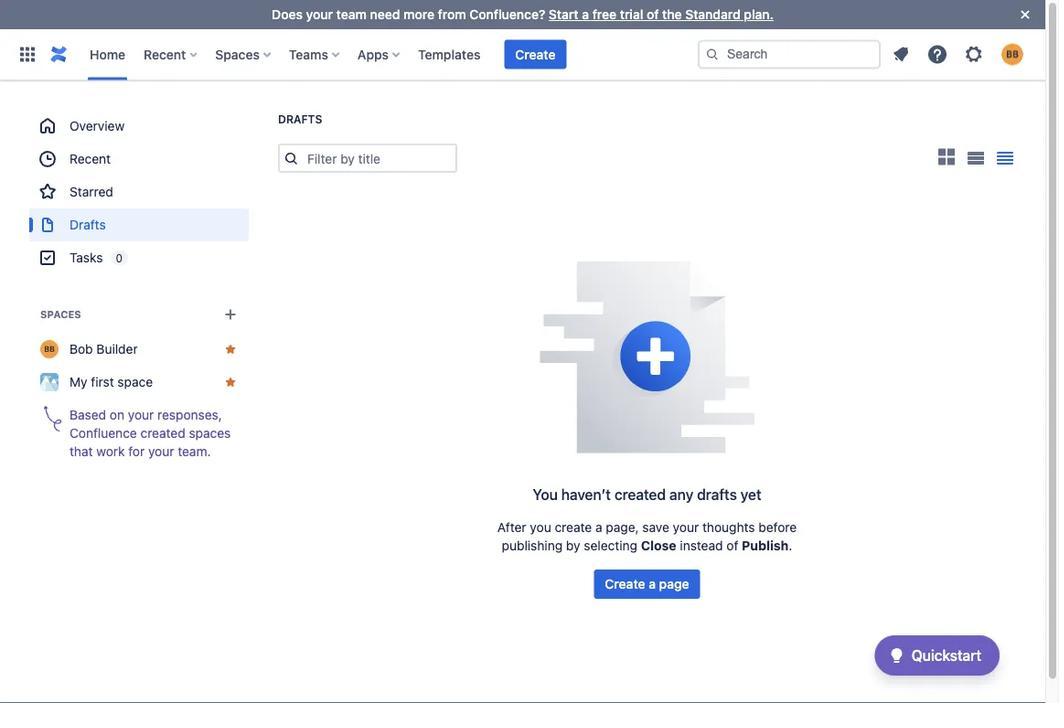 Task type: vqa. For each thing, say whether or not it's contained in the screenshot.
group containing Overview
yes



Task type: describe. For each thing, give the bounding box(es) containing it.
recent button
[[138, 40, 204, 69]]

standard
[[686, 7, 741, 22]]

your inside after you create a page, save your thoughts before publishing by selecting
[[673, 520, 699, 535]]

spaces
[[189, 426, 231, 441]]

publish
[[742, 539, 789, 554]]

recent link
[[29, 143, 249, 176]]

created inside based on your responses, confluence created spaces that work for your team.
[[140, 426, 186, 441]]

create
[[555, 520, 592, 535]]

starred
[[70, 184, 113, 200]]

create a page link
[[594, 570, 701, 599]]

unstar this space image for bob builder
[[223, 342, 238, 357]]

space
[[118, 375, 153, 390]]

my
[[70, 375, 87, 390]]

before
[[759, 520, 797, 535]]

publishing
[[502, 539, 563, 554]]

drafts inside drafts link
[[70, 217, 106, 232]]

notification icon image
[[890, 43, 912, 65]]

more
[[404, 7, 435, 22]]

0
[[116, 252, 123, 264]]

create for create
[[516, 47, 556, 62]]

confluence
[[70, 426, 137, 441]]

0 horizontal spatial a
[[582, 7, 589, 22]]

Search field
[[698, 40, 881, 69]]

thoughts
[[703, 520, 756, 535]]

start
[[549, 7, 579, 22]]

bob builder link
[[29, 333, 249, 366]]

responses,
[[158, 408, 222, 423]]

confluence?
[[470, 7, 546, 22]]

by
[[566, 539, 581, 554]]

does
[[272, 7, 303, 22]]

global element
[[11, 29, 698, 80]]

your right on
[[128, 408, 154, 423]]

create link
[[505, 40, 567, 69]]

your right the for
[[148, 444, 174, 459]]

my first space link
[[29, 366, 249, 399]]

you haven't created any drafts yet
[[533, 486, 762, 504]]

close image
[[1015, 4, 1037, 26]]

1 vertical spatial spaces
[[40, 309, 81, 321]]

help icon image
[[927, 43, 949, 65]]

the
[[663, 7, 682, 22]]

1 horizontal spatial drafts
[[278, 113, 322, 126]]

based on your responses, confluence created spaces that work for your team.
[[70, 408, 231, 459]]

banner containing home
[[0, 29, 1046, 81]]

group containing overview
[[29, 110, 249, 275]]

teams button
[[284, 40, 347, 69]]

create a space image
[[220, 304, 242, 326]]

a inside after you create a page, save your thoughts before publishing by selecting
[[596, 520, 603, 535]]

bob
[[70, 342, 93, 357]]

appswitcher icon image
[[16, 43, 38, 65]]

overview
[[70, 119, 125, 134]]

starred link
[[29, 176, 249, 209]]

does your team need more from confluence? start a free trial of the standard plan.
[[272, 7, 774, 22]]

close
[[641, 539, 677, 554]]

spaces button
[[210, 40, 278, 69]]

search image
[[706, 47, 720, 62]]

list image
[[968, 152, 985, 165]]

confluence image
[[48, 43, 70, 65]]

selecting
[[584, 539, 638, 554]]

your profile and preferences image
[[1002, 43, 1024, 65]]

unstar this space image for my first space
[[223, 375, 238, 390]]

tasks
[[70, 250, 103, 265]]

apps button
[[352, 40, 407, 69]]

team
[[337, 7, 367, 22]]

cards image
[[936, 146, 958, 168]]



Task type: locate. For each thing, give the bounding box(es) containing it.
compact list image
[[995, 147, 1017, 169]]

instead
[[680, 539, 724, 554]]

my first space
[[70, 375, 153, 390]]

trial
[[620, 7, 644, 22]]

1 horizontal spatial of
[[727, 539, 739, 554]]

need
[[370, 7, 400, 22]]

1 horizontal spatial spaces
[[215, 47, 260, 62]]

recent right home
[[144, 47, 186, 62]]

unstar this space image
[[223, 342, 238, 357], [223, 375, 238, 390]]

create a page
[[605, 577, 690, 592]]

overview link
[[29, 110, 249, 143]]

1 vertical spatial created
[[615, 486, 666, 504]]

of
[[647, 7, 659, 22], [727, 539, 739, 554]]

your
[[306, 7, 333, 22], [128, 408, 154, 423], [148, 444, 174, 459], [673, 520, 699, 535]]

.
[[789, 539, 793, 554]]

recent inside dropdown button
[[144, 47, 186, 62]]

first
[[91, 375, 114, 390]]

0 horizontal spatial created
[[140, 426, 186, 441]]

unstar this space image inside my first space link
[[223, 375, 238, 390]]

0 vertical spatial spaces
[[215, 47, 260, 62]]

create
[[516, 47, 556, 62], [605, 577, 646, 592]]

that
[[70, 444, 93, 459]]

created
[[140, 426, 186, 441], [615, 486, 666, 504]]

1 horizontal spatial recent
[[144, 47, 186, 62]]

start a free trial of the standard plan. link
[[549, 7, 774, 22]]

2 unstar this space image from the top
[[223, 375, 238, 390]]

of left the the
[[647, 7, 659, 22]]

of down thoughts on the bottom of the page
[[727, 539, 739, 554]]

drafts
[[278, 113, 322, 126], [70, 217, 106, 232]]

0 horizontal spatial of
[[647, 7, 659, 22]]

0 horizontal spatial drafts
[[70, 217, 106, 232]]

spaces inside popup button
[[215, 47, 260, 62]]

builder
[[96, 342, 138, 357]]

0 vertical spatial of
[[647, 7, 659, 22]]

work
[[96, 444, 125, 459]]

for
[[128, 444, 145, 459]]

a
[[582, 7, 589, 22], [596, 520, 603, 535], [649, 577, 656, 592]]

1 vertical spatial recent
[[70, 151, 111, 167]]

a left 'page'
[[649, 577, 656, 592]]

spaces
[[215, 47, 260, 62], [40, 309, 81, 321]]

a inside create a page link
[[649, 577, 656, 592]]

settings icon image
[[964, 43, 986, 65]]

drafts link
[[29, 209, 249, 242]]

2 vertical spatial a
[[649, 577, 656, 592]]

plan.
[[744, 7, 774, 22]]

create inside the global element
[[516, 47, 556, 62]]

0 horizontal spatial recent
[[70, 151, 111, 167]]

0 horizontal spatial spaces
[[40, 309, 81, 321]]

spaces up bob on the left of page
[[40, 309, 81, 321]]

free
[[593, 7, 617, 22]]

page,
[[606, 520, 639, 535]]

create down selecting
[[605, 577, 646, 592]]

templates link
[[413, 40, 486, 69]]

banner
[[0, 29, 1046, 81]]

create down does your team need more from confluence? start a free trial of the standard plan.
[[516, 47, 556, 62]]

1 vertical spatial of
[[727, 539, 739, 554]]

0 vertical spatial a
[[582, 7, 589, 22]]

teams
[[289, 47, 328, 62]]

based
[[70, 408, 106, 423]]

quickstart button
[[876, 636, 1000, 676]]

after
[[498, 520, 527, 535]]

after you create a page, save your thoughts before publishing by selecting
[[498, 520, 797, 554]]

1 unstar this space image from the top
[[223, 342, 238, 357]]

0 horizontal spatial create
[[516, 47, 556, 62]]

drafts
[[697, 486, 737, 504]]

home link
[[84, 40, 131, 69]]

0 vertical spatial recent
[[144, 47, 186, 62]]

check image
[[887, 645, 908, 667]]

create for create a page
[[605, 577, 646, 592]]

unstar this space image up spaces
[[223, 375, 238, 390]]

unstar this space image down create a space icon
[[223, 342, 238, 357]]

1 vertical spatial a
[[596, 520, 603, 535]]

created up the for
[[140, 426, 186, 441]]

0 vertical spatial drafts
[[278, 113, 322, 126]]

spaces right recent dropdown button
[[215, 47, 260, 62]]

drafts up tasks
[[70, 217, 106, 232]]

your up instead
[[673, 520, 699, 535]]

1 horizontal spatial create
[[605, 577, 646, 592]]

on
[[110, 408, 124, 423]]

0 vertical spatial unstar this space image
[[223, 342, 238, 357]]

you
[[530, 520, 552, 535]]

templates
[[418, 47, 481, 62]]

close instead of publish .
[[641, 539, 793, 554]]

1 vertical spatial create
[[605, 577, 646, 592]]

confluence image
[[48, 43, 70, 65]]

haven't
[[562, 486, 611, 504]]

drafts down teams on the left top of the page
[[278, 113, 322, 126]]

you
[[533, 486, 558, 504]]

bob builder
[[70, 342, 138, 357]]

group
[[29, 110, 249, 275]]

Filter by title field
[[302, 146, 456, 171]]

created up save
[[615, 486, 666, 504]]

recent up starred
[[70, 151, 111, 167]]

1 vertical spatial unstar this space image
[[223, 375, 238, 390]]

1 horizontal spatial created
[[615, 486, 666, 504]]

a up selecting
[[596, 520, 603, 535]]

2 horizontal spatial a
[[649, 577, 656, 592]]

yet
[[741, 486, 762, 504]]

0 vertical spatial create
[[516, 47, 556, 62]]

save
[[643, 520, 670, 535]]

unstar this space image inside bob builder link
[[223, 342, 238, 357]]

any
[[670, 486, 694, 504]]

apps
[[358, 47, 389, 62]]

your left team
[[306, 7, 333, 22]]

from
[[438, 7, 467, 22]]

home
[[90, 47, 125, 62]]

1 vertical spatial drafts
[[70, 217, 106, 232]]

quickstart
[[912, 648, 982, 665]]

a left free
[[582, 7, 589, 22]]

1 horizontal spatial a
[[596, 520, 603, 535]]

team.
[[178, 444, 211, 459]]

0 vertical spatial created
[[140, 426, 186, 441]]

recent
[[144, 47, 186, 62], [70, 151, 111, 167]]

page
[[660, 577, 690, 592]]



